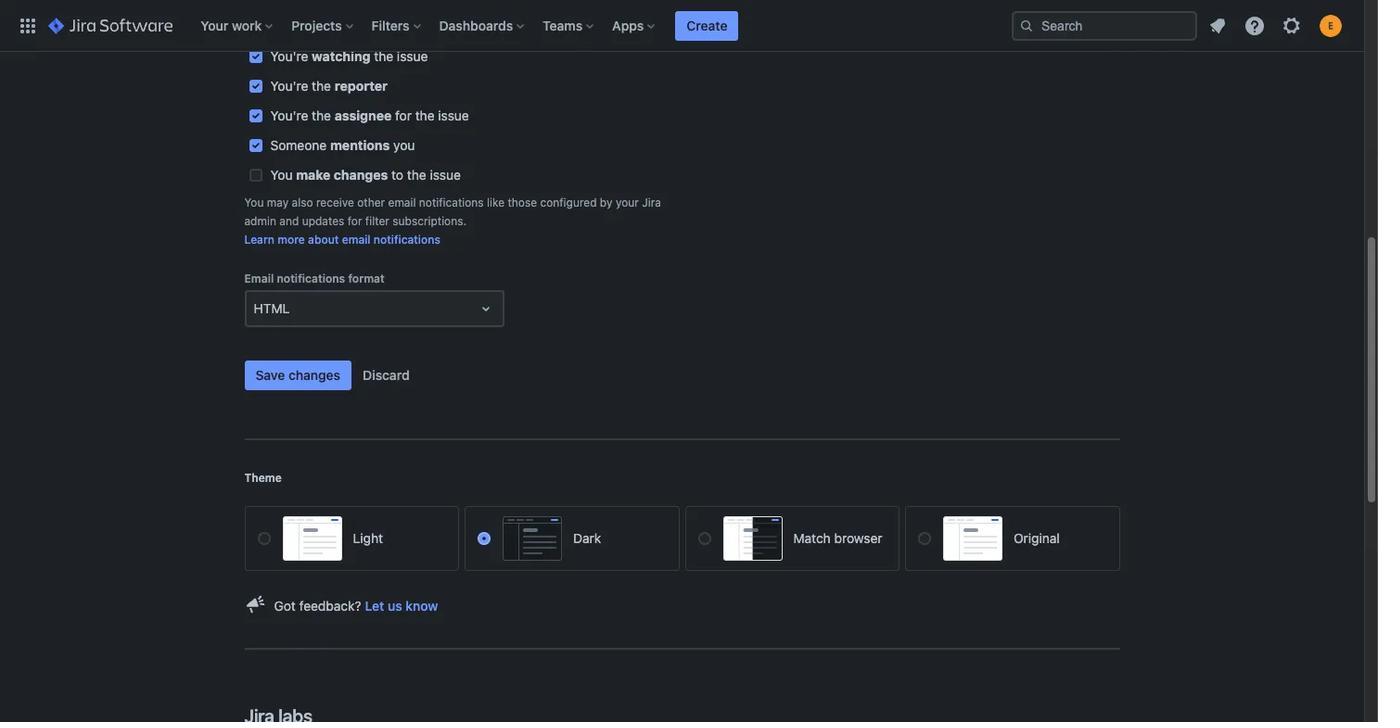 Task type: locate. For each thing, give the bounding box(es) containing it.
browser
[[834, 531, 882, 546]]

save changes button
[[244, 361, 352, 390]]

0 vertical spatial for
[[343, 21, 357, 35]]

you make changes to the issue
[[270, 167, 461, 183]]

1 you're from the top
[[270, 48, 308, 64]]

html
[[254, 300, 290, 316]]

None text field
[[254, 300, 257, 318]]

2 you're from the top
[[270, 78, 308, 94]]

email down to
[[388, 196, 416, 210]]

teams button
[[537, 11, 601, 40]]

like
[[487, 196, 505, 210]]

primary element
[[11, 0, 1012, 51]]

us
[[388, 598, 402, 614]]

2 vertical spatial for
[[348, 214, 362, 228]]

2 vertical spatial email
[[342, 233, 371, 247]]

filter
[[365, 214, 389, 228]]

you
[[270, 167, 293, 183], [244, 196, 264, 210]]

0 vertical spatial you're
[[270, 48, 308, 64]]

1 vertical spatial changes
[[288, 367, 340, 383]]

save
[[256, 367, 285, 383]]

updates
[[297, 21, 340, 35], [302, 214, 344, 228]]

theme
[[244, 471, 282, 485]]

reporter
[[335, 78, 388, 94]]

teams
[[543, 17, 583, 33]]

email down filter
[[342, 233, 371, 247]]

updates up about
[[302, 214, 344, 228]]

you're the reporter
[[270, 78, 388, 94]]

changes up other in the left of the page
[[334, 167, 388, 183]]

the down you're the reporter at the left top
[[312, 108, 331, 123]]

you for you make changes to the issue
[[270, 167, 293, 183]]

for left filter
[[348, 214, 362, 228]]

for
[[343, 21, 357, 35], [395, 108, 412, 123], [348, 214, 362, 228]]

you're for you're
[[270, 48, 308, 64]]

notifications down subscriptions.
[[374, 233, 440, 247]]

settings image
[[1281, 14, 1303, 37]]

0 vertical spatial you
[[270, 167, 293, 183]]

1 vertical spatial for
[[395, 108, 412, 123]]

your work
[[201, 17, 262, 33]]

save changes
[[256, 367, 340, 383]]

1 vertical spatial updates
[[302, 214, 344, 228]]

email
[[266, 21, 294, 35], [388, 196, 416, 210], [342, 233, 371, 247]]

the
[[374, 48, 393, 64], [312, 78, 331, 94], [312, 108, 331, 123], [415, 108, 435, 123], [407, 167, 426, 183]]

make
[[296, 167, 331, 183]]

2 horizontal spatial email
[[388, 196, 416, 210]]

none image
[[943, 517, 1003, 561]]

open image
[[474, 298, 497, 320]]

updates up watching
[[297, 21, 340, 35]]

banner
[[0, 0, 1364, 52]]

admin
[[244, 214, 276, 228]]

you're
[[270, 48, 308, 64], [270, 78, 308, 94], [270, 108, 308, 123]]

configured
[[540, 196, 597, 210]]

0 horizontal spatial you
[[244, 196, 264, 210]]

create
[[687, 17, 728, 33]]

learn more about email notifications link
[[244, 231, 440, 249]]

for for the
[[395, 108, 412, 123]]

issue
[[360, 21, 388, 35], [397, 48, 428, 64], [438, 108, 469, 123], [430, 167, 461, 183]]

0 vertical spatial notifications
[[419, 196, 484, 210]]

activity
[[391, 21, 429, 35]]

3 you're from the top
[[270, 108, 308, 123]]

apps
[[612, 17, 644, 33]]

more
[[278, 233, 305, 247]]

appswitcher icon image
[[17, 14, 39, 37]]

your
[[201, 17, 228, 33]]

about
[[308, 233, 339, 247]]

1 vertical spatial you
[[244, 196, 264, 210]]

you're the assignee for the issue
[[270, 108, 469, 123]]

1 horizontal spatial you
[[270, 167, 293, 183]]

email right get in the top left of the page
[[266, 21, 294, 35]]

0 vertical spatial email
[[266, 21, 294, 35]]

changes
[[334, 167, 388, 183], [288, 367, 340, 383]]

1 vertical spatial email
[[388, 196, 416, 210]]

the down watching
[[312, 78, 331, 94]]

your
[[616, 196, 639, 210]]

changes right save
[[288, 367, 340, 383]]

you up admin on the left
[[244, 196, 264, 210]]

None radio
[[478, 532, 491, 545]]

you up may
[[270, 167, 293, 183]]

mentions
[[330, 137, 390, 153]]

by
[[600, 196, 613, 210]]

for up you're watching the issue
[[343, 21, 357, 35]]

got feedback? let us know
[[274, 598, 438, 614]]

2 vertical spatial you're
[[270, 108, 308, 123]]

projects
[[291, 17, 342, 33]]

notifications up subscriptions.
[[419, 196, 484, 210]]

projects button
[[286, 11, 360, 40]]

for up you
[[395, 108, 412, 123]]

jira software image
[[48, 14, 173, 37], [48, 14, 173, 37]]

notifications
[[419, 196, 484, 210], [374, 233, 440, 247], [277, 272, 345, 286]]

email notifications format
[[244, 272, 385, 286]]

1 vertical spatial you're
[[270, 78, 308, 94]]

you inside you may also receive other email notifications like those configured by your jira admin and updates for filter subscriptions. learn more about email notifications
[[244, 196, 264, 210]]

dashboards button
[[434, 11, 532, 40]]

issue up you may also receive other email notifications like those configured by your jira admin and updates for filter subscriptions. learn more about email notifications
[[430, 167, 461, 183]]

notifications down about
[[277, 272, 345, 286]]

1 horizontal spatial email
[[342, 233, 371, 247]]

None radio
[[257, 532, 270, 545], [698, 532, 711, 545], [257, 532, 270, 545], [698, 532, 711, 545]]

original
[[1014, 531, 1060, 546]]

dashboards
[[439, 17, 513, 33]]

discard button
[[352, 361, 421, 390]]

feedback image
[[244, 594, 267, 616]]

search image
[[1019, 18, 1034, 33]]

the right to
[[407, 167, 426, 183]]



Task type: describe. For each thing, give the bounding box(es) containing it.
other
[[357, 196, 385, 210]]

you may also receive other email notifications like those configured by your jira admin and updates for filter subscriptions. learn more about email notifications
[[244, 196, 661, 247]]

create button
[[675, 11, 739, 40]]

learn
[[244, 233, 275, 247]]

discard
[[363, 367, 410, 383]]

for for issue
[[343, 21, 357, 35]]

to
[[391, 167, 403, 183]]

email
[[244, 272, 274, 286]]

you're for you're the
[[270, 108, 308, 123]]

Search field
[[1012, 11, 1197, 40]]

notifications image
[[1207, 14, 1229, 37]]

also
[[292, 196, 313, 210]]

work
[[232, 17, 262, 33]]

your work button
[[195, 11, 280, 40]]

0 vertical spatial updates
[[297, 21, 340, 35]]

get
[[244, 21, 263, 35]]

2 vertical spatial notifications
[[277, 272, 345, 286]]

dark
[[573, 531, 601, 546]]

issue down when: on the left top of the page
[[438, 108, 469, 123]]

apps button
[[607, 11, 663, 40]]

watching
[[312, 48, 370, 64]]

feedback?
[[299, 598, 361, 614]]

0 horizontal spatial email
[[266, 21, 294, 35]]

got
[[274, 598, 296, 614]]

you
[[393, 137, 415, 153]]

may
[[267, 196, 289, 210]]

issue left the activity
[[360, 21, 388, 35]]

you're watching the issue
[[270, 48, 428, 64]]

changes inside save changes button
[[288, 367, 340, 383]]

those
[[508, 196, 537, 210]]

filters button
[[366, 11, 428, 40]]

light image
[[282, 517, 342, 561]]

dark image
[[503, 517, 562, 561]]

for inside you may also receive other email notifications like those configured by your jira admin and updates for filter subscriptions. learn more about email notifications
[[348, 214, 362, 228]]

know
[[406, 598, 438, 614]]

and
[[279, 214, 299, 228]]

0 vertical spatial changes
[[334, 167, 388, 183]]

format
[[348, 272, 385, 286]]

when:
[[432, 21, 463, 35]]

issue down the activity
[[397, 48, 428, 64]]

assignee
[[335, 108, 392, 123]]

help image
[[1244, 14, 1266, 37]]

let
[[365, 598, 384, 614]]

subscriptions.
[[393, 214, 467, 228]]

someone
[[270, 137, 327, 153]]

you for you may also receive other email notifications like those configured by your jira admin and updates for filter subscriptions. learn more about email notifications
[[244, 196, 264, 210]]

receive
[[316, 196, 354, 210]]

match
[[793, 531, 831, 546]]

let us know button
[[365, 597, 438, 615]]

light
[[353, 531, 383, 546]]

auto image
[[723, 517, 782, 561]]

filters
[[372, 17, 410, 33]]

jira
[[642, 196, 661, 210]]

get email updates for issue activity when:
[[244, 21, 463, 35]]

the right assignee
[[415, 108, 435, 123]]

someone mentions you
[[270, 137, 415, 153]]

updates inside you may also receive other email notifications like those configured by your jira admin and updates for filter subscriptions. learn more about email notifications
[[302, 214, 344, 228]]

match browser
[[793, 531, 882, 546]]

1 vertical spatial notifications
[[374, 233, 440, 247]]

banner containing your work
[[0, 0, 1364, 52]]

your profile and settings image
[[1320, 14, 1342, 37]]

the down filters
[[374, 48, 393, 64]]



Task type: vqa. For each thing, say whether or not it's contained in the screenshot.
THE WITHIN
no



